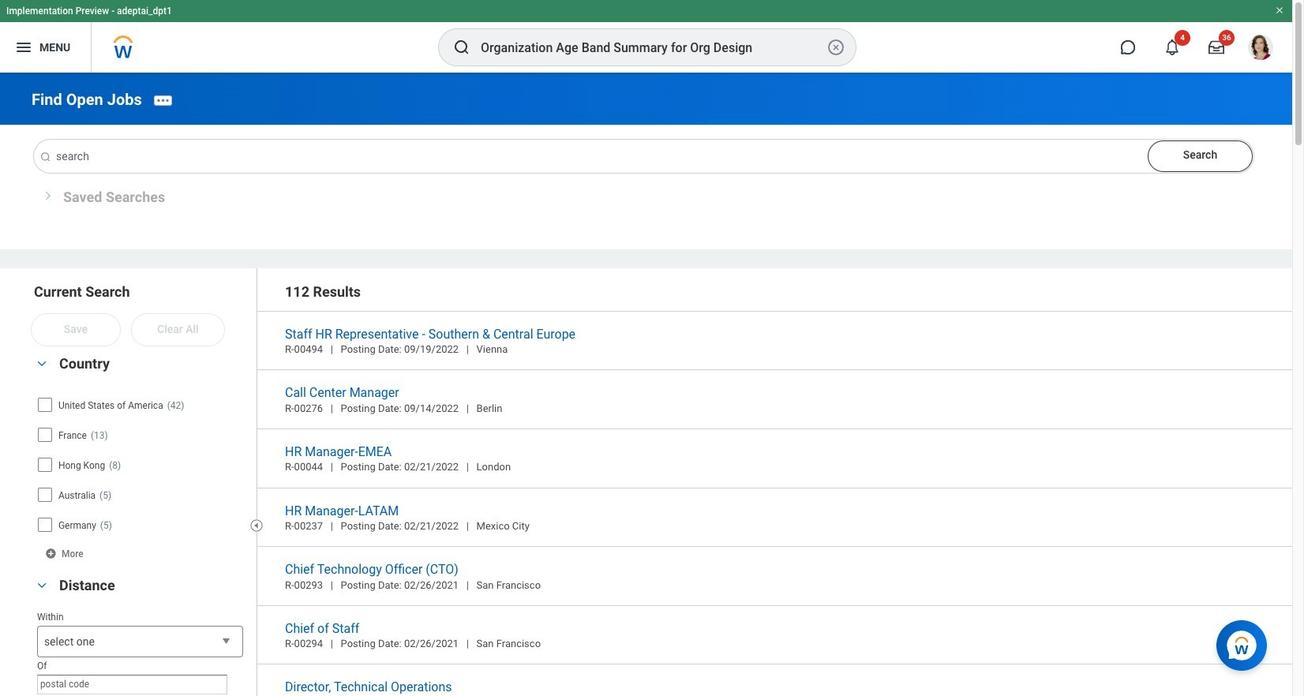 Task type: describe. For each thing, give the bounding box(es) containing it.
postal code text field
[[40, 676, 224, 694]]

tree inside group
[[37, 392, 243, 538]]

filter search field
[[32, 282, 259, 696]]

notifications large image
[[1165, 39, 1181, 55]]

close environment banner image
[[1275, 6, 1285, 15]]

Find Open Jobs text field
[[34, 140, 1254, 173]]

justify image
[[14, 38, 33, 57]]



Task type: locate. For each thing, give the bounding box(es) containing it.
chevron down image
[[32, 359, 51, 370], [32, 581, 51, 592]]

chevron down image for second group from the top of the filter search field at the left of page
[[32, 581, 51, 592]]

main content
[[0, 73, 1304, 696]]

x circle image
[[827, 38, 846, 57]]

1 vertical spatial group
[[32, 575, 249, 695]]

search image
[[39, 151, 52, 163]]

None search field
[[32, 140, 1254, 173]]

search results region
[[257, 280, 1304, 696]]

banner
[[0, 0, 1293, 73]]

1 chevron down image from the top
[[32, 359, 51, 370]]

2 chevron down image from the top
[[32, 581, 51, 592]]

inbox large image
[[1209, 39, 1225, 55]]

tree
[[37, 392, 243, 538]]

Search Workday  search field
[[481, 30, 824, 65]]

0 vertical spatial chevron down image
[[32, 359, 51, 370]]

1 group from the top
[[32, 354, 249, 564]]

chevron down image for 2nd group from the bottom of the filter search field at the left of page
[[32, 359, 51, 370]]

1 vertical spatial chevron down image
[[32, 581, 51, 592]]

0 vertical spatial group
[[32, 354, 249, 564]]

2 group from the top
[[32, 575, 249, 695]]

search image
[[452, 38, 471, 57]]

profile logan mcneil image
[[1248, 35, 1274, 63]]

group
[[32, 354, 249, 564], [32, 575, 249, 695]]



Task type: vqa. For each thing, say whether or not it's contained in the screenshot.
Customer corresponding to Customer Service
no



